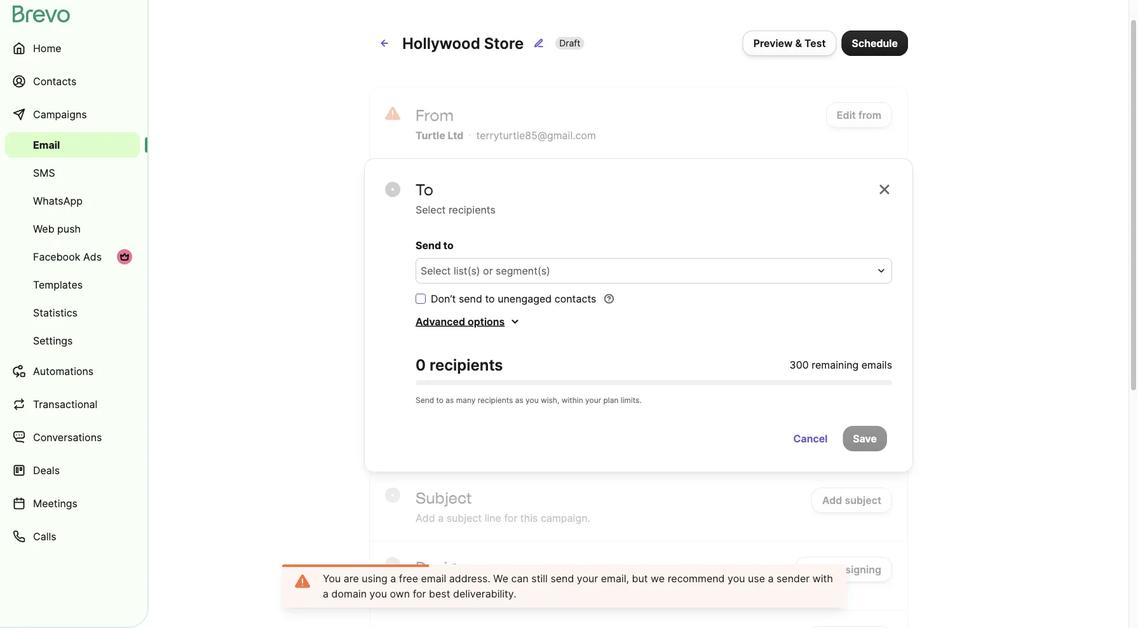 Task type: describe. For each thing, give the bounding box(es) containing it.
calls link
[[5, 521, 140, 552]]

meetings
[[33, 497, 78, 510]]

recipients for 0 recipients
[[430, 355, 503, 374]]

contacts link
[[5, 66, 140, 97]]

300 remaining emails
[[790, 359, 893, 371]]

for
[[413, 587, 426, 600]]

sender
[[777, 572, 810, 585]]

select recipients
[[416, 203, 496, 216]]

1 vertical spatial you
[[728, 572, 745, 585]]

preview
[[754, 37, 793, 49]]

remaining
[[812, 359, 859, 371]]

deals link
[[5, 455, 140, 486]]

0 horizontal spatial you
[[370, 587, 387, 600]]

still
[[532, 572, 548, 585]]

address.
[[449, 572, 491, 585]]

facebook ads link
[[5, 244, 140, 270]]

hollywood store
[[402, 34, 524, 52]]

send to
[[416, 239, 454, 251]]

1 vertical spatial to
[[485, 292, 495, 305]]

use
[[748, 572, 765, 585]]

within
[[562, 396, 583, 405]]

home link
[[5, 33, 140, 64]]

web push
[[33, 222, 81, 235]]

whatsapp link
[[5, 188, 140, 214]]

own
[[390, 587, 410, 600]]

email
[[421, 572, 446, 585]]

store
[[484, 34, 524, 52]]

list(s)
[[454, 264, 480, 277]]

web
[[33, 222, 54, 235]]

advanced options link
[[416, 314, 520, 329]]

we
[[651, 572, 665, 585]]

advanced
[[416, 315, 465, 328]]

options
[[468, 315, 505, 328]]

facebook
[[33, 250, 80, 263]]

conversations link
[[5, 422, 140, 453]]

2 horizontal spatial a
[[768, 572, 774, 585]]

are
[[344, 572, 359, 585]]

select for select recipients
[[416, 203, 446, 216]]

limits.
[[621, 396, 642, 405]]

1 horizontal spatial you
[[526, 396, 539, 405]]

cancel button
[[784, 426, 838, 451]]

don't send to unengaged contacts
[[431, 292, 597, 305]]

web push link
[[5, 216, 140, 242]]

notification timer progress bar
[[282, 565, 424, 567]]

0 horizontal spatial a
[[323, 587, 329, 600]]

test
[[805, 37, 826, 49]]

meetings link
[[5, 488, 140, 519]]

left___rvooi image
[[120, 252, 130, 262]]

ads
[[83, 250, 102, 263]]

facebook ads
[[33, 250, 102, 263]]

whatsapp
[[33, 195, 83, 207]]

don't
[[431, 292, 456, 305]]

statistics link
[[5, 300, 140, 325]]

calls
[[33, 530, 56, 543]]

plan
[[604, 396, 619, 405]]

conversations
[[33, 431, 102, 443]]

settings
[[33, 334, 73, 347]]

deals
[[33, 464, 60, 476]]

&
[[796, 37, 802, 49]]

contacts
[[555, 292, 597, 305]]

sms link
[[5, 160, 140, 186]]

send for send to
[[416, 239, 441, 251]]

preview & test
[[754, 37, 826, 49]]



Task type: vqa. For each thing, say whether or not it's contained in the screenshot.
USAGE
no



Task type: locate. For each thing, give the bounding box(es) containing it.
your left plan
[[586, 396, 601, 405]]

select down to
[[416, 203, 446, 216]]

campaigns link
[[5, 99, 140, 130]]

settings link
[[5, 328, 140, 353]]

your
[[586, 396, 601, 405], [577, 572, 598, 585]]

sms
[[33, 167, 55, 179]]

preview & test button
[[743, 31, 837, 56]]

2 vertical spatial to
[[436, 396, 444, 405]]

1 horizontal spatial as
[[515, 396, 524, 405]]

as left many on the bottom left of page
[[446, 396, 454, 405]]

recipients for select recipients
[[449, 203, 496, 216]]

recipients
[[449, 203, 496, 216], [430, 355, 503, 374], [478, 396, 513, 405]]

0 recipients
[[416, 355, 503, 374]]

0
[[416, 355, 426, 374]]

your left email,
[[577, 572, 598, 585]]

2 vertical spatial recipients
[[478, 396, 513, 405]]

you left use
[[728, 572, 745, 585]]

0 vertical spatial recipients
[[449, 203, 496, 216]]

as
[[446, 396, 454, 405], [515, 396, 524, 405]]

0 vertical spatial to
[[444, 239, 454, 251]]

recommend
[[668, 572, 725, 585]]

deliverability.
[[453, 587, 517, 600]]

as left wish,
[[515, 396, 524, 405]]

a down you
[[323, 587, 329, 600]]

free
[[399, 572, 418, 585]]

to
[[416, 180, 434, 199]]

0 horizontal spatial send
[[459, 292, 482, 305]]

0 horizontal spatial as
[[446, 396, 454, 405]]

you left wish,
[[526, 396, 539, 405]]

or
[[483, 264, 493, 277]]

a
[[391, 572, 396, 585], [768, 572, 774, 585], [323, 587, 329, 600]]

to
[[444, 239, 454, 251], [485, 292, 495, 305], [436, 396, 444, 405]]

you
[[323, 572, 341, 585]]

transactional link
[[5, 389, 140, 420]]

push
[[57, 222, 81, 235]]

save
[[853, 432, 877, 445]]

1 vertical spatial send
[[416, 396, 434, 405]]

0 vertical spatial send
[[459, 292, 482, 305]]

0 vertical spatial send
[[416, 239, 441, 251]]

1 vertical spatial your
[[577, 572, 598, 585]]

domain
[[332, 587, 367, 600]]

0 vertical spatial select
[[416, 203, 446, 216]]

automations
[[33, 365, 94, 377]]

recipients up many on the bottom left of page
[[430, 355, 503, 374]]

templates
[[33, 278, 83, 291]]

you
[[526, 396, 539, 405], [728, 572, 745, 585], [370, 587, 387, 600]]

email,
[[601, 572, 629, 585]]

contacts
[[33, 75, 77, 87]]

to left many on the bottom left of page
[[436, 396, 444, 405]]

save button
[[843, 426, 887, 451]]

send inside you are using a free email address. we can still send your email, but we recommend you use a sender with a domain you own for best deliverability.
[[551, 572, 574, 585]]

to for send to as many recipients as you wish, within your plan limits.
[[436, 396, 444, 405]]

using
[[362, 572, 388, 585]]

templates link
[[5, 272, 140, 298]]

we
[[494, 572, 509, 585]]

best
[[429, 587, 450, 600]]

send down 0
[[416, 396, 434, 405]]

2 send from the top
[[416, 396, 434, 405]]

home
[[33, 42, 61, 54]]

segment(s)
[[496, 264, 550, 277]]

wish,
[[541, 396, 560, 405]]

recipients right many on the bottom left of page
[[478, 396, 513, 405]]

you down using
[[370, 587, 387, 600]]

2 horizontal spatial you
[[728, 572, 745, 585]]

cancel
[[794, 432, 828, 445]]

unengaged
[[498, 292, 552, 305]]

to for send to
[[444, 239, 454, 251]]

send for send to as many recipients as you wish, within your plan limits.
[[416, 396, 434, 405]]

send down select recipients
[[416, 239, 441, 251]]

send to as many recipients as you wish, within your plan limits.
[[416, 396, 642, 405]]

send up the advanced options link
[[459, 292, 482, 305]]

1 vertical spatial send
[[551, 572, 574, 585]]

300
[[790, 359, 809, 371]]

0 vertical spatial you
[[526, 396, 539, 405]]

1 vertical spatial select
[[421, 264, 451, 277]]

can
[[511, 572, 529, 585]]

select inside popup button
[[421, 264, 451, 277]]

statistics
[[33, 306, 78, 319]]

2 as from the left
[[515, 396, 524, 405]]

campaigns
[[33, 108, 87, 120]]

draft
[[560, 38, 581, 49]]

hollywood
[[402, 34, 480, 52]]

schedule button
[[842, 31, 908, 56]]

1 horizontal spatial send
[[551, 572, 574, 585]]

transactional
[[33, 398, 97, 410]]

you are using a free email address. we can still send your email, but we recommend you use a sender with a domain you own for best deliverability.
[[323, 572, 833, 600]]

but
[[632, 572, 648, 585]]

1 send from the top
[[416, 239, 441, 251]]

many
[[456, 396, 476, 405]]

send
[[459, 292, 482, 305], [551, 572, 574, 585]]

send right still at the bottom left of page
[[551, 572, 574, 585]]

select list(s) or segment(s) button
[[416, 258, 893, 284]]

email link
[[5, 132, 140, 158]]

to down select recipients
[[444, 239, 454, 251]]

to up options
[[485, 292, 495, 305]]

select for select list(s) or segment(s)
[[421, 264, 451, 277]]

a right use
[[768, 572, 774, 585]]

select down send to
[[421, 264, 451, 277]]

a left free
[[391, 572, 396, 585]]

send
[[416, 239, 441, 251], [416, 396, 434, 405]]

recipients up send to
[[449, 203, 496, 216]]

select list(s) or segment(s)
[[421, 264, 550, 277]]

automations link
[[5, 356, 140, 387]]

2 vertical spatial you
[[370, 587, 387, 600]]

schedule
[[852, 37, 898, 49]]

with
[[813, 572, 833, 585]]

1 horizontal spatial a
[[391, 572, 396, 585]]

email
[[33, 139, 60, 151]]

1 vertical spatial recipients
[[430, 355, 503, 374]]

1 as from the left
[[446, 396, 454, 405]]

advanced options
[[416, 315, 505, 328]]

0 vertical spatial your
[[586, 396, 601, 405]]

your inside you are using a free email address. we can still send your email, but we recommend you use a sender with a domain you own for best deliverability.
[[577, 572, 598, 585]]



